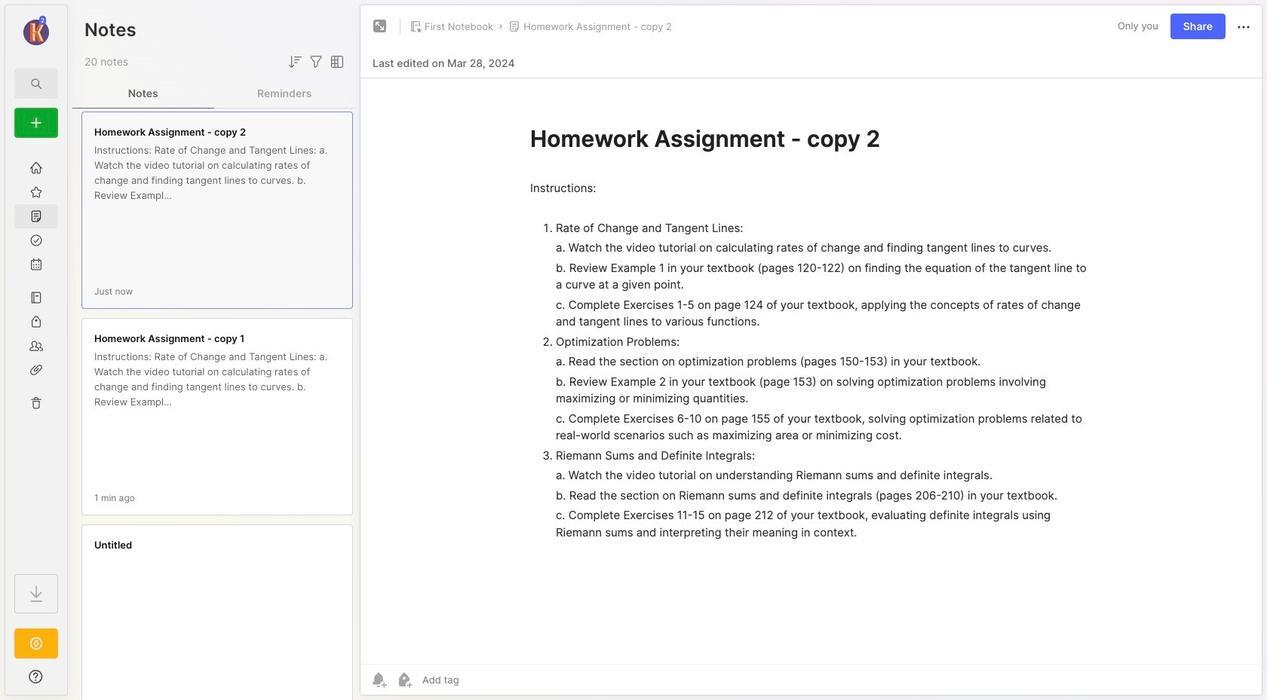 Task type: vqa. For each thing, say whether or not it's contained in the screenshot.
tab list
yes



Task type: describe. For each thing, give the bounding box(es) containing it.
add a reminder image
[[370, 672, 388, 690]]

Add tag field
[[421, 674, 535, 687]]

View options field
[[325, 53, 346, 71]]

add tag image
[[395, 672, 414, 690]]

home image
[[29, 161, 44, 176]]

More actions field
[[1235, 17, 1253, 36]]

more actions image
[[1235, 18, 1253, 36]]

Sort options field
[[286, 53, 304, 71]]

Account field
[[5, 14, 67, 48]]



Task type: locate. For each thing, give the bounding box(es) containing it.
upgrade image
[[27, 635, 45, 653]]

edit search image
[[27, 75, 45, 93]]

WHAT'S NEW field
[[5, 666, 67, 690]]

click to expand image
[[66, 673, 77, 691]]

tree inside main element
[[5, 147, 67, 561]]

expand note image
[[371, 17, 389, 35]]

add filters image
[[307, 53, 325, 71]]

tab list
[[72, 78, 355, 109]]

Note Editor text field
[[361, 78, 1262, 665]]

Add filters field
[[307, 53, 325, 71]]

note window element
[[360, 5, 1263, 700]]

main element
[[0, 0, 72, 701]]

tree
[[5, 147, 67, 561]]



